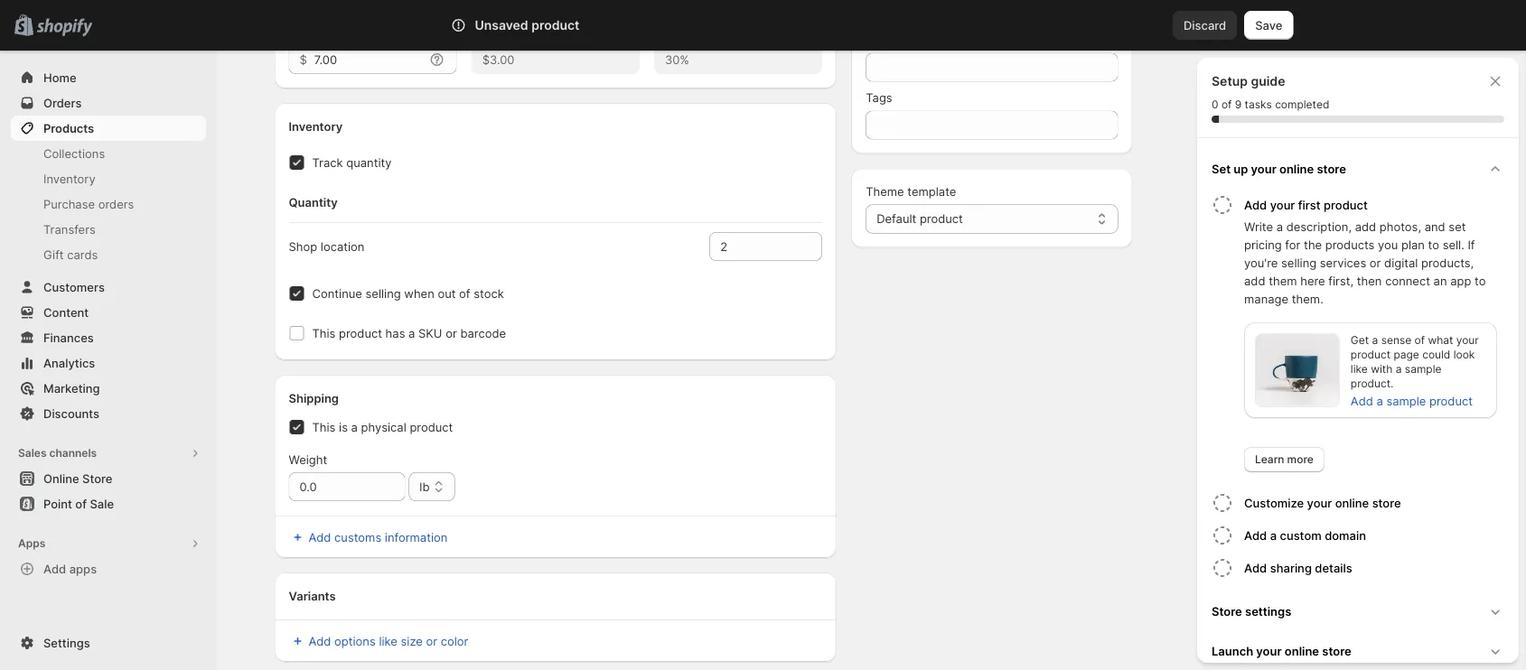 Task type: vqa. For each thing, say whether or not it's contained in the screenshot.
settings
yes



Task type: describe. For each thing, give the bounding box(es) containing it.
your for launch your online store
[[1257, 644, 1282, 658]]

content link
[[11, 300, 206, 325]]

continue selling when out of stock
[[312, 287, 504, 301]]

add for first
[[1245, 198, 1267, 212]]

store for launch your online store
[[1322, 644, 1352, 658]]

transfers
[[43, 222, 96, 236]]

products,
[[1422, 256, 1474, 270]]

product right physical
[[410, 421, 453, 435]]

0 of 9 tasks completed
[[1212, 98, 1330, 111]]

product.
[[1351, 377, 1394, 390]]

1 vertical spatial to
[[1475, 274, 1486, 288]]

orders
[[98, 197, 134, 211]]

save
[[1256, 18, 1283, 32]]

track quantity
[[312, 156, 392, 170]]

store inside button
[[1212, 605, 1243, 619]]

add left apps
[[43, 562, 66, 576]]

product down the look
[[1430, 394, 1473, 408]]

setup
[[1212, 74, 1248, 89]]

home link
[[11, 65, 206, 90]]

customize your online store
[[1245, 496, 1401, 510]]

you're
[[1245, 256, 1278, 270]]

gift
[[43, 248, 64, 262]]

description,
[[1287, 220, 1352, 234]]

or inside add options like size or color button
[[426, 635, 438, 649]]

0 horizontal spatial selling
[[366, 287, 401, 301]]

an
[[1434, 274, 1447, 288]]

variants
[[289, 590, 336, 604]]

add apps button
[[11, 557, 206, 582]]

look
[[1454, 348, 1475, 362]]

size
[[401, 635, 423, 649]]

set up your online store
[[1212, 162, 1347, 176]]

shop location
[[289, 240, 365, 254]]

content
[[43, 305, 89, 319]]

online for launch your online store
[[1285, 644, 1320, 658]]

Tags text field
[[866, 111, 1118, 140]]

this for this product has a sku or barcode
[[312, 327, 336, 341]]

add for details
[[1245, 561, 1267, 575]]

of inside get a sense of what your product page could look like with a sample product. add a sample product
[[1415, 334, 1425, 347]]

online store link
[[11, 466, 206, 492]]

finances
[[43, 331, 94, 345]]

domain
[[1325, 529, 1367, 543]]

shopify image
[[36, 18, 92, 37]]

learn more link
[[1245, 447, 1325, 473]]

quantity
[[289, 196, 338, 210]]

this is a physical product
[[312, 421, 453, 435]]

Weight text field
[[289, 473, 405, 502]]

online for customize your online store
[[1336, 496, 1369, 510]]

settings
[[1245, 605, 1292, 619]]

app
[[1451, 274, 1472, 288]]

discounts link
[[11, 401, 206, 427]]

products
[[43, 121, 94, 135]]

add for custom
[[1245, 529, 1267, 543]]

get a sense of what your product page could look like with a sample product. add a sample product
[[1351, 334, 1479, 408]]

add options like size or color
[[309, 635, 469, 649]]

a down the product.
[[1377, 394, 1383, 408]]

Margin text field
[[654, 46, 823, 75]]

add for information
[[309, 531, 331, 545]]

$
[[300, 53, 307, 67]]

analytics
[[43, 356, 95, 370]]

connect
[[1386, 274, 1431, 288]]

a right is
[[351, 421, 358, 435]]

learn more
[[1255, 453, 1314, 466]]

services
[[1320, 256, 1367, 270]]

0 vertical spatial online
[[1280, 162, 1314, 176]]

sales
[[18, 447, 47, 460]]

Profit text field
[[472, 46, 640, 75]]

0 vertical spatial sample
[[1405, 363, 1442, 376]]

plan
[[1402, 238, 1425, 252]]

0
[[1212, 98, 1219, 111]]

your right up
[[1251, 162, 1277, 176]]

them.
[[1292, 292, 1324, 306]]

online
[[43, 472, 79, 486]]

store settings button
[[1205, 592, 1512, 632]]

weight
[[289, 453, 327, 467]]

products
[[1326, 238, 1375, 252]]

of inside button
[[75, 497, 87, 511]]

point of sale
[[43, 497, 114, 511]]

set
[[1212, 162, 1231, 176]]

sales channels button
[[11, 441, 206, 466]]

apps
[[18, 537, 45, 550]]

for
[[1286, 238, 1301, 252]]

discounts
[[43, 407, 99, 421]]

like inside button
[[379, 635, 398, 649]]

out
[[438, 287, 456, 301]]

marketing link
[[11, 376, 206, 401]]

purchase
[[43, 197, 95, 211]]

your for customize your online store
[[1307, 496, 1332, 510]]

0 vertical spatial store
[[1317, 162, 1347, 176]]

customers
[[43, 280, 105, 294]]

mark customize your online store as done image
[[1212, 493, 1234, 514]]

what
[[1428, 334, 1454, 347]]

add your first product button
[[1245, 189, 1512, 218]]

customize
[[1245, 496, 1304, 510]]

first,
[[1329, 274, 1354, 288]]

sku
[[419, 327, 442, 341]]

of left 9
[[1222, 98, 1232, 111]]

settings link
[[11, 631, 206, 656]]

and
[[1425, 220, 1446, 234]]

up
[[1234, 162, 1248, 176]]

setup guide dialog
[[1198, 58, 1519, 671]]

0 horizontal spatial inventory
[[43, 172, 95, 186]]

add customs information
[[309, 531, 448, 545]]

point of sale button
[[0, 492, 217, 517]]

9
[[1235, 98, 1242, 111]]



Task type: locate. For each thing, give the bounding box(es) containing it.
None number field
[[710, 233, 795, 262]]

mark add your first product as done image
[[1212, 194, 1234, 216]]

0 vertical spatial add
[[1355, 220, 1377, 234]]

this for this is a physical product
[[312, 421, 336, 435]]

a inside button
[[1270, 529, 1277, 543]]

point of sale link
[[11, 492, 206, 517]]

a down page
[[1396, 363, 1402, 376]]

add for like
[[309, 635, 331, 649]]

1 horizontal spatial selling
[[1282, 256, 1317, 270]]

1 vertical spatial store
[[1212, 605, 1243, 619]]

product up description,
[[1324, 198, 1368, 212]]

your up the look
[[1457, 334, 1479, 347]]

theme
[[866, 185, 904, 199]]

this product has a sku or barcode
[[312, 327, 506, 341]]

0 horizontal spatial to
[[1429, 238, 1440, 252]]

inventory
[[289, 120, 343, 134], [43, 172, 95, 186]]

0 horizontal spatial add
[[1245, 274, 1266, 288]]

2 vertical spatial store
[[1322, 644, 1352, 658]]

0 vertical spatial selling
[[1282, 256, 1317, 270]]

to down and
[[1429, 238, 1440, 252]]

shipping
[[289, 392, 339, 406]]

1 vertical spatial or
[[446, 327, 457, 341]]

details
[[1315, 561, 1353, 575]]

mark add sharing details as done image
[[1212, 558, 1234, 579]]

1 vertical spatial like
[[379, 635, 398, 649]]

add customs information button
[[278, 526, 833, 551]]

online store button
[[0, 466, 217, 492]]

online down settings
[[1285, 644, 1320, 658]]

1 vertical spatial sample
[[1387, 394, 1427, 408]]

gift cards link
[[11, 242, 206, 268]]

store
[[82, 472, 112, 486], [1212, 605, 1243, 619]]

then
[[1357, 274, 1382, 288]]

save button
[[1245, 11, 1294, 40]]

add down the you're
[[1245, 274, 1266, 288]]

customize your online store button
[[1245, 487, 1512, 520]]

store up first
[[1317, 162, 1347, 176]]

discard
[[1184, 18, 1227, 32]]

or right size
[[426, 635, 438, 649]]

2 this from the top
[[312, 421, 336, 435]]

when
[[404, 287, 434, 301]]

page
[[1394, 348, 1420, 362]]

physical
[[361, 421, 406, 435]]

2 horizontal spatial or
[[1370, 256, 1381, 270]]

a
[[1277, 220, 1283, 234], [409, 327, 415, 341], [1372, 334, 1379, 347], [1396, 363, 1402, 376], [1377, 394, 1383, 408], [351, 421, 358, 435], [1270, 529, 1277, 543]]

or up then
[[1370, 256, 1381, 270]]

1 horizontal spatial to
[[1475, 274, 1486, 288]]

quantity
[[346, 156, 392, 170]]

store down store settings button
[[1322, 644, 1352, 658]]

like
[[1351, 363, 1368, 376], [379, 635, 398, 649]]

of
[[1222, 98, 1232, 111], [459, 287, 470, 301], [1415, 334, 1425, 347], [75, 497, 87, 511]]

settings
[[43, 636, 90, 650]]

barcode
[[460, 327, 506, 341]]

theme template
[[866, 185, 957, 199]]

write
[[1245, 220, 1273, 234]]

2 vertical spatial or
[[426, 635, 438, 649]]

first
[[1299, 198, 1321, 212]]

search
[[531, 18, 569, 32]]

could
[[1423, 348, 1451, 362]]

0 horizontal spatial store
[[82, 472, 112, 486]]

of right out
[[459, 287, 470, 301]]

if
[[1468, 238, 1475, 252]]

color
[[441, 635, 469, 649]]

or inside write a description, add photos, and set pricing for the products you plan to sell. if you're selling services or digital products, add them here first, then connect an app to manage them.
[[1370, 256, 1381, 270]]

1 vertical spatial selling
[[366, 287, 401, 301]]

online up add your first product
[[1280, 162, 1314, 176]]

1 this from the top
[[312, 327, 336, 341]]

store for customize your online store
[[1373, 496, 1401, 510]]

get
[[1351, 334, 1369, 347]]

you
[[1378, 238, 1398, 252]]

selling left the when
[[366, 287, 401, 301]]

tags
[[866, 91, 893, 105]]

product inside button
[[1324, 198, 1368, 212]]

0 horizontal spatial like
[[379, 635, 398, 649]]

write a description, add photos, and set pricing for the products you plan to sell. if you're selling services or digital products, add them here first, then connect an app to manage them.
[[1245, 220, 1486, 306]]

0 vertical spatial inventory
[[289, 120, 343, 134]]

digital
[[1385, 256, 1418, 270]]

add down the product.
[[1351, 394, 1374, 408]]

orders
[[43, 96, 82, 110]]

launch your online store button
[[1205, 632, 1512, 671]]

transfers link
[[11, 217, 206, 242]]

store up sale
[[82, 472, 112, 486]]

add inside get a sense of what your product page could look like with a sample product. add a sample product
[[1351, 394, 1374, 408]]

store up add a custom domain button
[[1373, 496, 1401, 510]]

continue
[[312, 287, 362, 301]]

gift cards
[[43, 248, 98, 262]]

product left has
[[339, 327, 382, 341]]

Collections text field
[[866, 53, 1118, 82]]

1 horizontal spatial add
[[1355, 220, 1377, 234]]

sell.
[[1443, 238, 1465, 252]]

lb
[[420, 480, 430, 494]]

profit
[[472, 26, 501, 40]]

1 horizontal spatial like
[[1351, 363, 1368, 376]]

orders link
[[11, 90, 206, 116]]

inventory up track
[[289, 120, 343, 134]]

product up profit text box
[[532, 18, 580, 33]]

like up the product.
[[1351, 363, 1368, 376]]

apps button
[[11, 531, 206, 557]]

default product
[[877, 212, 963, 226]]

product down get
[[1351, 348, 1391, 362]]

guide
[[1251, 74, 1286, 89]]

0 vertical spatial to
[[1429, 238, 1440, 252]]

add right mark add a custom domain as done image
[[1245, 529, 1267, 543]]

add up products
[[1355, 220, 1377, 234]]

online up domain at the bottom of the page
[[1336, 496, 1369, 510]]

store settings
[[1212, 605, 1292, 619]]

your up add a custom domain
[[1307, 496, 1332, 510]]

custom
[[1280, 529, 1322, 543]]

a right has
[[409, 327, 415, 341]]

default
[[877, 212, 917, 226]]

0 vertical spatial or
[[1370, 256, 1381, 270]]

1 horizontal spatial store
[[1212, 605, 1243, 619]]

product down template
[[920, 212, 963, 226]]

unsaved product
[[475, 18, 580, 33]]

of left sale
[[75, 497, 87, 511]]

selling inside write a description, add photos, and set pricing for the products you plan to sell. if you're selling services or digital products, add them here first, then connect an app to manage them.
[[1282, 256, 1317, 270]]

1 vertical spatial store
[[1373, 496, 1401, 510]]

inventory up purchase
[[43, 172, 95, 186]]

inventory link
[[11, 166, 206, 192]]

Cost per item text field
[[314, 46, 425, 75]]

your inside get a sense of what your product page could look like with a sample product. add a sample product
[[1457, 334, 1479, 347]]

1 horizontal spatial inventory
[[289, 120, 343, 134]]

selling down the for
[[1282, 256, 1317, 270]]

add left options
[[309, 635, 331, 649]]

manage
[[1245, 292, 1289, 306]]

a left custom
[[1270, 529, 1277, 543]]

1 vertical spatial add
[[1245, 274, 1266, 288]]

channels
[[49, 447, 97, 460]]

mark add a custom domain as done image
[[1212, 525, 1234, 547]]

like left size
[[379, 635, 398, 649]]

or right sku
[[446, 327, 457, 341]]

point
[[43, 497, 72, 511]]

0 vertical spatial store
[[82, 472, 112, 486]]

your right launch
[[1257, 644, 1282, 658]]

this down the continue on the left top of page
[[312, 327, 336, 341]]

your for add your first product
[[1270, 198, 1295, 212]]

store inside button
[[82, 472, 112, 486]]

here
[[1301, 274, 1326, 288]]

add left customs
[[309, 531, 331, 545]]

add right mark add sharing details as done icon
[[1245, 561, 1267, 575]]

pricing
[[1245, 238, 1282, 252]]

your left first
[[1270, 198, 1295, 212]]

0 vertical spatial this
[[312, 327, 336, 341]]

add apps
[[43, 562, 97, 576]]

to right app
[[1475, 274, 1486, 288]]

2 vertical spatial online
[[1285, 644, 1320, 658]]

add your first product element
[[1208, 218, 1512, 473]]

collections
[[43, 146, 105, 160]]

selling
[[1282, 256, 1317, 270], [366, 287, 401, 301]]

1 vertical spatial online
[[1336, 496, 1369, 510]]

1 vertical spatial inventory
[[43, 172, 95, 186]]

more
[[1288, 453, 1314, 466]]

a right write
[[1277, 220, 1283, 234]]

add up write
[[1245, 198, 1267, 212]]

online store
[[43, 472, 112, 486]]

customers link
[[11, 275, 206, 300]]

0 horizontal spatial or
[[426, 635, 438, 649]]

sample down could
[[1405, 363, 1442, 376]]

this left is
[[312, 421, 336, 435]]

set up your online store button
[[1205, 149, 1512, 189]]

a right get
[[1372, 334, 1379, 347]]

1 vertical spatial this
[[312, 421, 336, 435]]

1 horizontal spatial or
[[446, 327, 457, 341]]

options
[[334, 635, 376, 649]]

track
[[312, 156, 343, 170]]

photos,
[[1380, 220, 1422, 234]]

purchase orders
[[43, 197, 134, 211]]

products link
[[11, 116, 206, 141]]

store up launch
[[1212, 605, 1243, 619]]

sample down the product.
[[1387, 394, 1427, 408]]

0 vertical spatial like
[[1351, 363, 1368, 376]]

of up page
[[1415, 334, 1425, 347]]

add sharing details button
[[1245, 552, 1512, 585]]

a inside write a description, add photos, and set pricing for the products you plan to sell. if you're selling services or digital products, add them here first, then connect an app to manage them.
[[1277, 220, 1283, 234]]

setup guide
[[1212, 74, 1286, 89]]

like inside get a sense of what your product page could look like with a sample product. add a sample product
[[1351, 363, 1368, 376]]

stock
[[474, 287, 504, 301]]



